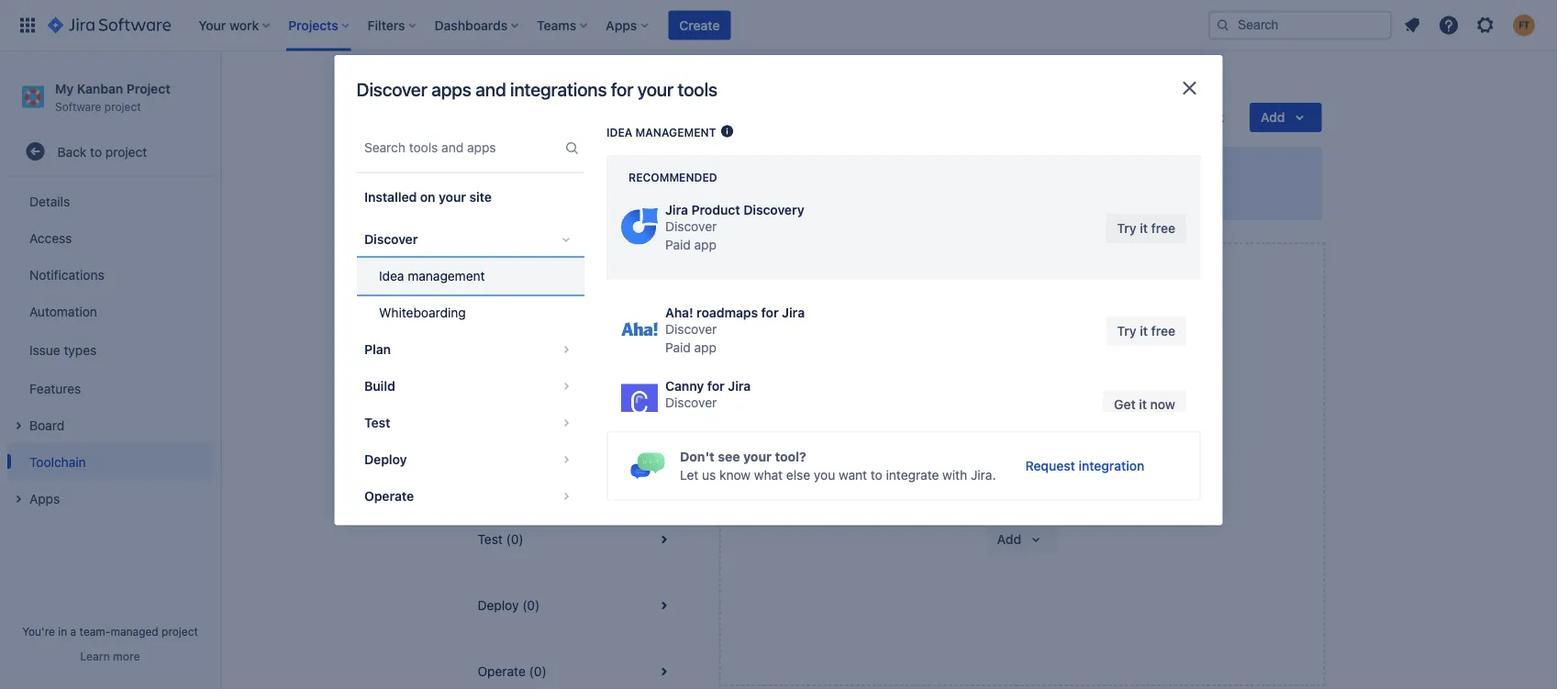 Task type: vqa. For each thing, say whether or not it's contained in the screenshot.
check
no



Task type: describe. For each thing, give the bounding box(es) containing it.
apps button
[[7, 480, 213, 517]]

your inside don't see your tool? let us know what else you want to integrate with jira.
[[743, 449, 771, 464]]

know
[[719, 467, 750, 482]]

operate (0) button
[[456, 639, 697, 689]]

discovery
[[743, 202, 804, 217]]

deploy button
[[356, 441, 584, 478]]

kanban for my kanban project
[[544, 77, 588, 92]]

your left settings
[[637, 78, 674, 100]]

management inside button
[[407, 268, 484, 284]]

details link
[[7, 183, 213, 219]]

to inside build your toolchain to improve workflow and ship faster, add your team's tools and work to your project toolchain.
[[993, 501, 1005, 516]]

learn more button
[[80, 649, 140, 663]]

toolchain inside build your toolchain to improve workflow and ship faster, add your team's tools and work to your project toolchain.
[[1027, 456, 1090, 473]]

0 vertical spatial idea
[[606, 126, 632, 139]]

projects
[[452, 77, 500, 92]]

Search field
[[1208, 11, 1392, 40]]

to
[[865, 482, 879, 497]]

issue
[[29, 342, 60, 357]]

plan button
[[356, 331, 584, 368]]

close modal image
[[1179, 77, 1201, 99]]

board
[[29, 417, 64, 432]]

jira product discovery discover paid app
[[665, 202, 804, 252]]

get it now
[[1114, 397, 1175, 412]]

board button
[[7, 407, 213, 443]]

create button
[[668, 11, 731, 40]]

view all tools (0) button
[[456, 242, 697, 308]]

discover inside aha! roadmaps for jira discover paid app
[[665, 322, 716, 337]]

group inside discover apps and integrations for your tools dialog
[[356, 216, 584, 594]]

operate button
[[356, 478, 584, 515]]

want
[[838, 467, 867, 482]]

request
[[1025, 458, 1075, 473]]

try for aha! roadmaps for jira
[[1117, 323, 1136, 339]]

idea inside button
[[379, 268, 404, 284]]

automation
[[29, 304, 97, 319]]

try it free button for aha! roadmaps for jira
[[1106, 317, 1186, 346]]

your down recommended
[[656, 189, 682, 204]]

learn
[[80, 650, 110, 662]]

get it now button
[[1103, 390, 1186, 419]]

test (0) button
[[456, 507, 697, 573]]

discover apps and integrations for your tools dialog
[[334, 55, 1223, 636]]

improve
[[882, 482, 930, 497]]

free for aha! roadmaps for jira
[[1151, 323, 1175, 339]]

deploy for deploy (0)
[[478, 598, 519, 613]]

jira inside canny for jira discover free
[[727, 379, 750, 394]]

features link
[[7, 370, 213, 407]]

request integration button
[[1014, 451, 1155, 480]]

free
[[665, 413, 691, 429]]

else
[[786, 467, 810, 482]]

feedback
[[1168, 110, 1224, 125]]

deploy (0) button
[[456, 573, 697, 639]]

create
[[679, 17, 720, 33]]

work inside welcome to your project toolchain discover integrations for your tools, connect work to your project, and manage it all right here.
[[773, 189, 802, 204]]

chevron icon pointing right image for operate
[[555, 485, 577, 507]]

1 horizontal spatial idea management
[[606, 126, 716, 139]]

more
[[113, 650, 140, 662]]

you're
[[22, 625, 55, 638]]

a
[[70, 625, 76, 638]]

workflow
[[933, 482, 986, 497]]

team's
[[1140, 482, 1180, 497]]

discover inside button
[[364, 232, 417, 247]]

kanban for my kanban project software project
[[77, 81, 123, 96]]

your left project, at the right top
[[821, 189, 847, 204]]

give
[[1137, 110, 1164, 125]]

6 chevron icon pointing right image from the top
[[555, 522, 577, 544]]

jira.
[[970, 467, 996, 482]]

back
[[57, 144, 87, 159]]

all inside button
[[510, 267, 523, 283]]

plan
[[364, 342, 390, 357]]

scope and prioritize ideas to build a backlog image
[[719, 124, 734, 139]]

operate for operate
[[364, 489, 414, 504]]

(0) for test (0)
[[506, 532, 524, 547]]

2 horizontal spatial project
[[656, 77, 698, 92]]

toolchain
[[29, 454, 86, 469]]

manage
[[925, 189, 972, 204]]

product
[[691, 202, 740, 217]]

free for jira product discovery
[[1151, 221, 1175, 236]]

toolchain inside welcome to your project toolchain discover integrations for your tools, connect work to your project, and manage it all right here.
[[678, 162, 741, 179]]

operate (0)
[[478, 664, 547, 679]]

projects link
[[452, 73, 500, 95]]

access link
[[7, 219, 213, 256]]

(0) for operate (0)
[[529, 664, 547, 679]]

welcome to your project toolchain discover integrations for your tools, connect work to your project, and manage it all right here.
[[507, 162, 1064, 204]]

and inside welcome to your project toolchain discover integrations for your tools, connect work to your project, and manage it all right here.
[[899, 189, 921, 204]]

tool?
[[774, 449, 806, 464]]

learn more
[[80, 650, 140, 662]]

connect
[[722, 189, 770, 204]]

recommended
[[628, 171, 717, 184]]

view
[[478, 267, 506, 283]]

it inside welcome to your project toolchain discover integrations for your tools, connect work to your project, and manage it all right here.
[[975, 189, 983, 204]]

primary element
[[11, 0, 1208, 51]]

chevron icon pointing right image for build
[[555, 375, 577, 397]]

your up toolchain. at the bottom of page
[[1110, 482, 1136, 497]]

aha! roadmaps for jira logo image
[[621, 311, 657, 347]]

now
[[1150, 397, 1175, 412]]

automation link
[[7, 293, 213, 330]]

my kanban project
[[522, 77, 634, 92]]

let
[[679, 467, 698, 482]]

site
[[469, 189, 491, 205]]

tools inside dialog
[[678, 78, 717, 100]]

issue types
[[29, 342, 97, 357]]

my for my kanban project software project
[[55, 81, 74, 96]]

you're in a team-managed project
[[22, 625, 198, 638]]

give feedback
[[1137, 110, 1224, 125]]

software
[[55, 100, 101, 113]]

group containing details
[[7, 177, 213, 522]]

1 horizontal spatial management
[[635, 126, 716, 139]]

don't
[[679, 449, 714, 464]]

settings
[[701, 77, 749, 92]]

integrations inside welcome to your project toolchain discover integrations for your tools, connect work to your project, and manage it all right here.
[[562, 189, 632, 204]]

app inside jira product discovery discover paid app
[[694, 237, 716, 252]]

my kanban project software project
[[55, 81, 170, 113]]

integration
[[1078, 458, 1144, 473]]

test button
[[356, 405, 584, 441]]

all inside welcome to your project toolchain discover integrations for your tools, connect work to your project, and manage it all right here.
[[986, 189, 999, 204]]

whiteboarding
[[379, 305, 465, 320]]

us
[[702, 467, 715, 482]]

discover inside canny for jira discover free
[[665, 395, 716, 410]]

installed
[[364, 189, 416, 205]]



Task type: locate. For each thing, give the bounding box(es) containing it.
1 vertical spatial try it free
[[1117, 323, 1175, 339]]

and left ship on the right bottom
[[990, 482, 1012, 497]]

integrations down primary element
[[510, 78, 607, 100]]

1 vertical spatial app
[[694, 340, 716, 355]]

test for test (0)
[[478, 532, 503, 547]]

free
[[1151, 221, 1175, 236], [1151, 323, 1175, 339]]

it for aha! roadmaps for jira
[[1139, 323, 1147, 339]]

project inside welcome to your project toolchain discover integrations for your tools, connect work to your project, and manage it all right here.
[[626, 162, 674, 179]]

your up what
[[743, 449, 771, 464]]

0 horizontal spatial jira
[[665, 202, 688, 217]]

test down operate button
[[478, 532, 503, 547]]

1 vertical spatial integrations
[[562, 189, 632, 204]]

2 try it free from the top
[[1117, 323, 1175, 339]]

for right the canny
[[707, 379, 724, 394]]

5 chevron icon pointing right image from the top
[[555, 485, 577, 507]]

2 vertical spatial tools
[[903, 501, 932, 516]]

project inside build your toolchain to improve workflow and ship faster, add your team's tools and work to your project toolchain.
[[1038, 501, 1080, 516]]

for inside canny for jira discover free
[[707, 379, 724, 394]]

paid
[[665, 237, 690, 252], [665, 340, 690, 355]]

toolchain link
[[7, 443, 213, 480]]

and inside dialog
[[476, 78, 506, 100]]

3 chevron icon pointing right image from the top
[[555, 412, 577, 434]]

0 vertical spatial work
[[773, 189, 802, 204]]

details
[[29, 193, 70, 209]]

aha!
[[665, 305, 693, 320]]

test for test
[[364, 415, 390, 430]]

tools inside build your toolchain to improve workflow and ship faster, add your team's tools and work to your project toolchain.
[[903, 501, 932, 516]]

and right apps
[[476, 78, 506, 100]]

0 vertical spatial jira
[[665, 202, 688, 217]]

chevron icon pointing right image inside plan button
[[555, 339, 577, 361]]

Search tools and apps field
[[358, 131, 560, 164]]

view all tools (0)
[[478, 267, 576, 283]]

1 app from the top
[[694, 237, 716, 252]]

chevron icon pointing right image inside test 'button'
[[555, 412, 577, 434]]

see
[[717, 449, 740, 464]]

2 try it free button from the top
[[1106, 317, 1186, 346]]

toolchain.
[[1083, 501, 1141, 516]]

kanban inside my kanban project software project
[[77, 81, 123, 96]]

1 vertical spatial all
[[510, 267, 523, 283]]

idea management up the whiteboarding
[[379, 268, 484, 284]]

1 vertical spatial operate
[[478, 664, 526, 679]]

0 horizontal spatial toolchain
[[678, 162, 741, 179]]

apps
[[29, 491, 60, 506]]

0 horizontal spatial all
[[510, 267, 523, 283]]

project for my kanban project software project
[[126, 81, 170, 96]]

1 try it free button from the top
[[1106, 214, 1186, 243]]

and right project, at the right top
[[899, 189, 921, 204]]

what
[[754, 467, 782, 482]]

discover apps and integrations for your tools
[[356, 78, 717, 100]]

(0) up operate (0)
[[522, 598, 540, 613]]

0 horizontal spatial test
[[364, 415, 390, 430]]

my up the software
[[55, 81, 74, 96]]

1 horizontal spatial operate
[[478, 664, 526, 679]]

canny for jira logo image
[[621, 384, 657, 421]]

build button
[[356, 368, 584, 405]]

to down jira. at bottom right
[[993, 501, 1005, 516]]

in
[[58, 625, 67, 638]]

discover inside welcome to your project toolchain discover integrations for your tools, connect work to your project, and manage it all right here.
[[507, 189, 559, 204]]

work
[[773, 189, 802, 204], [961, 501, 990, 516]]

to right back
[[90, 144, 102, 159]]

add
[[1084, 482, 1107, 497]]

1 vertical spatial tools
[[526, 267, 555, 283]]

2 app from the top
[[694, 340, 716, 355]]

apps image image
[[630, 452, 665, 479]]

with
[[942, 467, 967, 482]]

here.
[[1034, 189, 1064, 204]]

1 vertical spatial deploy
[[478, 598, 519, 613]]

1 chevron icon pointing right image from the top
[[555, 339, 577, 361]]

chevron icon pointing right image
[[555, 339, 577, 361], [555, 375, 577, 397], [555, 412, 577, 434], [555, 449, 577, 471], [555, 485, 577, 507], [555, 522, 577, 544]]

(0)
[[559, 267, 576, 283], [506, 532, 524, 547], [522, 598, 540, 613], [529, 664, 547, 679]]

for
[[611, 78, 633, 100], [636, 189, 652, 204], [761, 305, 778, 320], [707, 379, 724, 394]]

jira software image
[[48, 14, 171, 36], [48, 14, 171, 36]]

1 vertical spatial try it free button
[[1106, 317, 1186, 346]]

1 horizontal spatial work
[[961, 501, 990, 516]]

project,
[[850, 189, 896, 204]]

build your toolchain to improve workflow and ship faster, add your team's tools and work to your project toolchain.
[[865, 456, 1180, 516]]

my kanban project link
[[522, 73, 634, 95]]

1 paid from the top
[[665, 237, 690, 252]]

project right managed
[[162, 625, 198, 638]]

try it free for aha! roadmaps for jira
[[1117, 323, 1175, 339]]

0 vertical spatial test
[[364, 415, 390, 430]]

1 horizontal spatial tools
[[678, 78, 717, 100]]

operate down deploy button
[[364, 489, 414, 504]]

jira right roadmaps
[[781, 305, 804, 320]]

1 horizontal spatial build
[[954, 456, 989, 473]]

project down primary element
[[592, 77, 634, 92]]

it for canny for jira
[[1139, 397, 1147, 412]]

welcome
[[507, 162, 570, 179]]

to right welcome
[[574, 162, 588, 179]]

1 horizontal spatial project
[[592, 77, 634, 92]]

1 horizontal spatial test
[[478, 532, 503, 547]]

0 horizontal spatial idea
[[379, 268, 404, 284]]

integrations up jira product discovery logo
[[562, 189, 632, 204]]

1 vertical spatial management
[[407, 268, 484, 284]]

right
[[1003, 189, 1030, 204]]

management up the whiteboarding
[[407, 268, 484, 284]]

1 horizontal spatial deploy
[[478, 598, 519, 613]]

2 free from the top
[[1151, 323, 1175, 339]]

project for my kanban project
[[592, 77, 634, 92]]

0 vertical spatial try it free button
[[1106, 214, 1186, 243]]

build up the workflow
[[954, 456, 989, 473]]

idea management
[[606, 126, 716, 139], [379, 268, 484, 284]]

0 horizontal spatial group
[[7, 177, 213, 522]]

you
[[813, 467, 835, 482]]

chevron icon pointing right image for deploy
[[555, 449, 577, 471]]

idea down my kanban project link
[[606, 126, 632, 139]]

2 try from the top
[[1117, 323, 1136, 339]]

don't see your tool? let us know what else you want to integrate with jira.
[[679, 449, 996, 482]]

1 horizontal spatial my
[[522, 77, 540, 92]]

for up jira product discovery logo
[[636, 189, 652, 204]]

1 horizontal spatial group
[[356, 216, 584, 594]]

operate down deploy (0)
[[478, 664, 526, 679]]

try it free for jira product discovery
[[1117, 221, 1175, 236]]

idea
[[606, 126, 632, 139], [379, 268, 404, 284]]

1 try it free from the top
[[1117, 221, 1175, 236]]

0 horizontal spatial operate
[[364, 489, 414, 504]]

features
[[29, 381, 81, 396]]

idea management button
[[356, 258, 584, 295]]

installed on your site button
[[356, 179, 584, 216]]

discover down aha!
[[665, 322, 716, 337]]

build down plan
[[364, 378, 395, 394]]

back to project
[[57, 144, 147, 159]]

build inside button
[[364, 378, 395, 394]]

whiteboarding button
[[356, 295, 584, 331]]

discover button
[[356, 221, 584, 258]]

1 horizontal spatial jira
[[727, 379, 750, 394]]

project
[[592, 77, 634, 92], [656, 77, 698, 92], [126, 81, 170, 96]]

my right 'projects'
[[522, 77, 540, 92]]

chevron icon pointing right image inside deploy button
[[555, 449, 577, 471]]

test (0)
[[478, 532, 524, 547]]

jira inside jira product discovery discover paid app
[[665, 202, 688, 217]]

on
[[420, 189, 435, 205]]

deploy (0)
[[478, 598, 540, 613]]

all left right
[[986, 189, 999, 204]]

0 vertical spatial toolchain
[[678, 162, 741, 179]]

back to project link
[[7, 133, 213, 170]]

chevron icon pointing right image inside operate button
[[555, 485, 577, 507]]

1 vertical spatial idea
[[379, 268, 404, 284]]

notifications
[[29, 267, 104, 282]]

for right roadmaps
[[761, 305, 778, 320]]

create banner
[[0, 0, 1557, 51]]

for inside welcome to your project toolchain discover integrations for your tools, connect work to your project, and manage it all right here.
[[636, 189, 652, 204]]

search image
[[1216, 18, 1230, 33]]

1 vertical spatial free
[[1151, 323, 1175, 339]]

it
[[975, 189, 983, 204], [1139, 221, 1147, 236], [1139, 323, 1147, 339], [1139, 397, 1147, 412]]

operate inside operate button
[[364, 489, 414, 504]]

chevron icon pointing down image
[[555, 228, 577, 250]]

1 horizontal spatial toolchain
[[1027, 456, 1090, 473]]

build for build
[[364, 378, 395, 394]]

my inside my kanban project software project
[[55, 81, 74, 96]]

0 horizontal spatial tools
[[526, 267, 555, 283]]

1 free from the top
[[1151, 221, 1175, 236]]

management up recommended
[[635, 126, 716, 139]]

tools
[[678, 78, 717, 100], [526, 267, 555, 283], [903, 501, 932, 516]]

tools down create button
[[678, 78, 717, 100]]

try it free button for jira product discovery
[[1106, 214, 1186, 243]]

2 chevron icon pointing right image from the top
[[555, 375, 577, 397]]

your right on
[[438, 189, 466, 205]]

jira
[[665, 202, 688, 217], [781, 305, 804, 320], [727, 379, 750, 394]]

1 vertical spatial work
[[961, 501, 990, 516]]

project settings
[[656, 77, 749, 92]]

1 vertical spatial try
[[1117, 323, 1136, 339]]

kanban
[[544, 77, 588, 92], [77, 81, 123, 96]]

discover left apps
[[356, 78, 427, 100]]

1 vertical spatial idea management
[[379, 268, 484, 284]]

1 vertical spatial paid
[[665, 340, 690, 355]]

your up ship on the right bottom
[[992, 456, 1023, 473]]

0 horizontal spatial build
[[364, 378, 395, 394]]

try
[[1117, 221, 1136, 236], [1117, 323, 1136, 339]]

tools,
[[685, 189, 718, 204]]

and down the workflow
[[936, 501, 958, 516]]

chevron icon pointing right image for plan
[[555, 339, 577, 361]]

jira right the canny
[[727, 379, 750, 394]]

operate for operate (0)
[[478, 664, 526, 679]]

1 vertical spatial jira
[[781, 305, 804, 320]]

to right want
[[870, 467, 882, 482]]

1 vertical spatial toolchain
[[1027, 456, 1090, 473]]

jira down recommended
[[665, 202, 688, 217]]

0 horizontal spatial deploy
[[364, 452, 407, 467]]

jira inside aha! roadmaps for jira discover paid app
[[781, 305, 804, 320]]

discover down installed
[[364, 232, 417, 247]]

0 horizontal spatial work
[[773, 189, 802, 204]]

try for jira product discovery
[[1117, 221, 1136, 236]]

work down the workflow
[[961, 501, 990, 516]]

integrations
[[510, 78, 607, 100], [562, 189, 632, 204]]

canny
[[665, 379, 704, 394]]

0 vertical spatial build
[[364, 378, 395, 394]]

project inside my kanban project software project
[[104, 100, 141, 113]]

kanban up the software
[[77, 81, 123, 96]]

project right the software
[[104, 100, 141, 113]]

idea management up recommended
[[606, 126, 716, 139]]

for down primary element
[[611, 78, 633, 100]]

2 horizontal spatial tools
[[903, 501, 932, 516]]

your inside "button"
[[438, 189, 466, 205]]

0 vertical spatial operate
[[364, 489, 414, 504]]

0 vertical spatial deploy
[[364, 452, 407, 467]]

app down roadmaps
[[694, 340, 716, 355]]

my for my kanban project
[[522, 77, 540, 92]]

0 vertical spatial idea management
[[606, 126, 716, 139]]

toolchain up tools,
[[678, 162, 741, 179]]

kanban down primary element
[[544, 77, 588, 92]]

1 horizontal spatial idea
[[606, 126, 632, 139]]

(0) down chevron icon pointing down
[[559, 267, 576, 283]]

2 horizontal spatial jira
[[781, 305, 804, 320]]

project up the back to project link
[[126, 81, 170, 96]]

toolchain up faster,
[[1027, 456, 1090, 473]]

1 try from the top
[[1117, 221, 1136, 236]]

project up details link on the left top of page
[[105, 144, 147, 159]]

0 horizontal spatial idea management
[[379, 268, 484, 284]]

installed on your site
[[364, 189, 491, 205]]

jira product discovery logo image
[[621, 208, 657, 245]]

aha! roadmaps for jira discover paid app
[[665, 305, 804, 355]]

test
[[364, 415, 390, 430], [478, 532, 503, 547]]

chevron icon pointing right image for test
[[555, 412, 577, 434]]

(0) inside button
[[506, 532, 524, 547]]

0 vertical spatial try
[[1117, 221, 1136, 236]]

give feedback button
[[1101, 103, 1235, 132]]

paid right jira product discovery logo
[[665, 237, 690, 252]]

app down the product
[[694, 237, 716, 252]]

it for jira product discovery
[[1139, 221, 1147, 236]]

management
[[635, 126, 716, 139], [407, 268, 484, 284]]

1 horizontal spatial all
[[986, 189, 999, 204]]

0 vertical spatial all
[[986, 189, 999, 204]]

your up jira product discovery logo
[[591, 162, 622, 179]]

2 vertical spatial jira
[[727, 379, 750, 394]]

0 horizontal spatial project
[[126, 81, 170, 96]]

discover down the product
[[665, 219, 716, 234]]

0 vertical spatial integrations
[[510, 78, 607, 100]]

0 vertical spatial management
[[635, 126, 716, 139]]

test inside button
[[478, 532, 503, 547]]

(0) down deploy (0)
[[529, 664, 547, 679]]

discover
[[356, 78, 427, 100], [507, 189, 559, 204], [665, 219, 716, 234], [364, 232, 417, 247], [665, 322, 716, 337], [665, 395, 716, 410]]

(0) for deploy (0)
[[522, 598, 540, 613]]

0 horizontal spatial kanban
[[77, 81, 123, 96]]

project up jira product discovery logo
[[626, 162, 674, 179]]

tools inside button
[[526, 267, 555, 283]]

chevron icon pointing right image inside build button
[[555, 375, 577, 397]]

types
[[64, 342, 97, 357]]

your
[[637, 78, 674, 100], [591, 162, 622, 179], [656, 189, 682, 204], [821, 189, 847, 204], [438, 189, 466, 205], [743, 449, 771, 464], [992, 456, 1023, 473], [1110, 482, 1136, 497], [1009, 501, 1035, 516]]

paid down aha!
[[665, 340, 690, 355]]

0 vertical spatial app
[[694, 237, 716, 252]]

paid inside jira product discovery discover paid app
[[665, 237, 690, 252]]

deploy for deploy
[[364, 452, 407, 467]]

4 chevron icon pointing right image from the top
[[555, 449, 577, 471]]

work right "connect"
[[773, 189, 802, 204]]

project inside my kanban project software project
[[126, 81, 170, 96]]

2 paid from the top
[[665, 340, 690, 355]]

discover inside jira product discovery discover paid app
[[665, 219, 716, 234]]

canny for jira discover free
[[665, 379, 750, 429]]

request integration
[[1025, 458, 1144, 473]]

group containing discover
[[356, 216, 584, 594]]

1 horizontal spatial kanban
[[544, 77, 588, 92]]

0 vertical spatial paid
[[665, 237, 690, 252]]

to inside don't see your tool? let us know what else you want to integrate with jira.
[[870, 467, 882, 482]]

faster,
[[1044, 482, 1081, 497]]

build for build your toolchain to improve workflow and ship faster, add your team's tools and work to your project toolchain.
[[954, 456, 989, 473]]

(0) down operate button
[[506, 532, 524, 547]]

app inside aha! roadmaps for jira discover paid app
[[694, 340, 716, 355]]

work inside build your toolchain to improve workflow and ship faster, add your team's tools and work to your project toolchain.
[[961, 501, 990, 516]]

tools down chevron icon pointing down
[[526, 267, 555, 283]]

0 vertical spatial free
[[1151, 221, 1175, 236]]

project down faster,
[[1038, 501, 1080, 516]]

to right discovery
[[805, 189, 817, 204]]

test inside 'button'
[[364, 415, 390, 430]]

tools down improve
[[903, 501, 932, 516]]

for inside aha! roadmaps for jira discover paid app
[[761, 305, 778, 320]]

0 vertical spatial tools
[[678, 78, 717, 100]]

paid inside aha! roadmaps for jira discover paid app
[[665, 340, 690, 355]]

and
[[476, 78, 506, 100], [899, 189, 921, 204], [990, 482, 1012, 497], [936, 501, 958, 516]]

idea management inside button
[[379, 268, 484, 284]]

integrations inside dialog
[[510, 78, 607, 100]]

project
[[104, 100, 141, 113], [105, 144, 147, 159], [626, 162, 674, 179], [1038, 501, 1080, 516], [162, 625, 198, 638]]

0 horizontal spatial my
[[55, 81, 74, 96]]

group
[[7, 177, 213, 522], [356, 216, 584, 594]]

issue types link
[[7, 330, 213, 370]]

1 vertical spatial test
[[478, 532, 503, 547]]

project settings link
[[656, 73, 749, 95]]

all right 'view'
[[510, 267, 523, 283]]

discover down the canny
[[665, 395, 716, 410]]

access
[[29, 230, 72, 245]]

idea up the whiteboarding
[[379, 268, 404, 284]]

operate inside operate (0) button
[[478, 664, 526, 679]]

project left settings
[[656, 77, 698, 92]]

deploy inside 'group'
[[364, 452, 407, 467]]

discover down welcome
[[507, 189, 559, 204]]

it inside button
[[1139, 397, 1147, 412]]

apps
[[431, 78, 471, 100]]

build inside build your toolchain to improve workflow and ship faster, add your team's tools and work to your project toolchain.
[[954, 456, 989, 473]]

test down plan
[[364, 415, 390, 430]]

0 vertical spatial try it free
[[1117, 221, 1175, 236]]

0 horizontal spatial management
[[407, 268, 484, 284]]

your down ship on the right bottom
[[1009, 501, 1035, 516]]

1 vertical spatial build
[[954, 456, 989, 473]]



